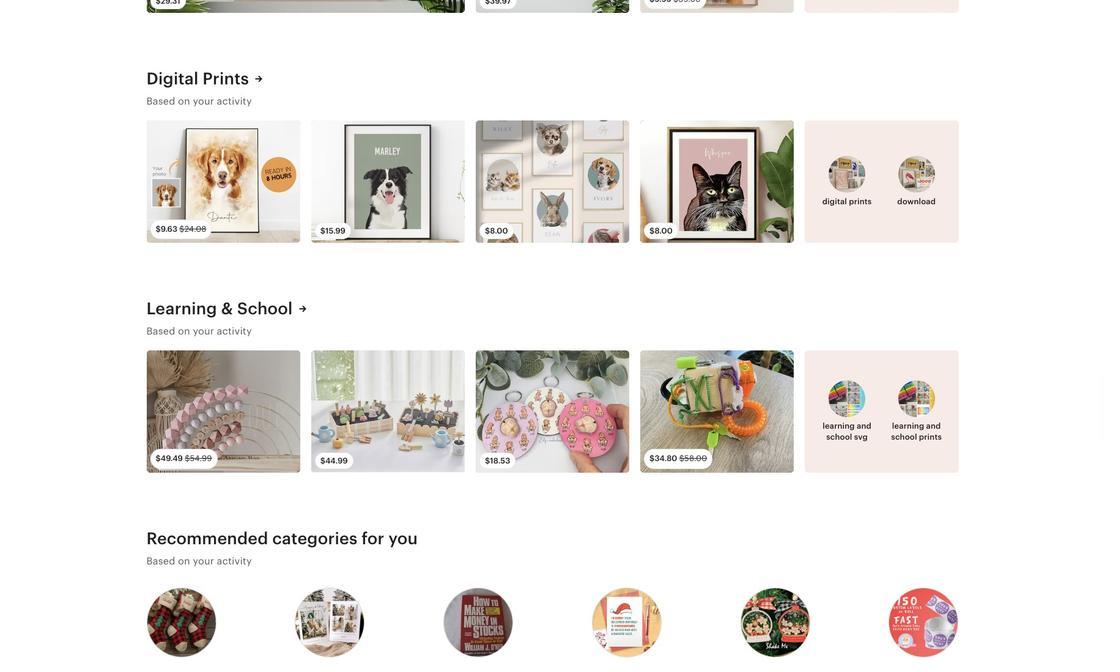 Task type: describe. For each thing, give the bounding box(es) containing it.
custom two pet portrait print us | personalized gift | dog portrait | cat portrait | pet memorial image
[[476, 0, 630, 13]]

digital prints
[[823, 197, 872, 206]]

personalized watercolor pet, memorial gift dog custom pet portrait from photo image
[[147, 121, 300, 243]]

prints
[[203, 69, 249, 88]]

digital
[[147, 69, 199, 88]]

$ for position wheel (mdf diameter 7cm) with ring holder  for midwife, student midwife image
[[485, 456, 490, 465]]

0 vertical spatial prints
[[850, 197, 872, 206]]

54.99
[[190, 454, 212, 463]]

learning and school svg link
[[817, 380, 879, 443]]

school for learning and school prints
[[892, 433, 918, 442]]

49.49
[[161, 454, 183, 463]]

34.80
[[655, 454, 678, 463]]

learning and school prints
[[892, 421, 942, 442]]

school for learning and school svg
[[827, 433, 853, 442]]

your for digital
[[193, 95, 214, 107]]

&
[[221, 299, 233, 318]]

3 based from the top
[[147, 555, 175, 567]]

activity for &
[[217, 325, 252, 337]]

58.00
[[685, 454, 708, 463]]

learning & school link
[[147, 298, 306, 319]]

digital prints link
[[817, 156, 879, 208]]

$ 15.99
[[320, 226, 346, 235]]

digital prints link
[[147, 68, 263, 89]]

$ 18.53
[[485, 456, 511, 465]]

digital
[[823, 197, 848, 206]]

svg
[[855, 433, 868, 442]]

digital prints
[[147, 69, 249, 88]]

1 vertical spatial custom pet portrait, cat portrait, dog portrait, personalised pet portrait from photo, pet memorial, personalised gift, unique gift, uk & us image
[[641, 121, 795, 243]]

recommended categories for you
[[147, 529, 418, 548]]

activity for prints
[[217, 95, 252, 107]]

learning and school svg
[[823, 421, 872, 442]]

$ 49.49 $ 54.99
[[156, 454, 212, 463]]

3 your from the top
[[193, 555, 214, 567]]

1 $ 8.00 from the left
[[485, 226, 508, 235]]

9.63
[[161, 224, 178, 234]]

18.53
[[490, 456, 511, 465]]

categories
[[272, 529, 358, 548]]

44.99
[[326, 456, 348, 465]]

$ for 18 piece sensory bin miniature wooden garden set montessori waldorf homeschool learning toy gift image
[[320, 456, 326, 465]]

$ 9.63 $ 24.08
[[156, 224, 206, 234]]



Task type: vqa. For each thing, say whether or not it's contained in the screenshot.
Key in Key Holder For Wall
no



Task type: locate. For each thing, give the bounding box(es) containing it.
1 based on your activity from the top
[[147, 95, 252, 107]]

0 vertical spatial on
[[178, 95, 190, 107]]

$ for the 'med. personalized abacus, wooden nursery, montessori, counting tool, rainbow abacus, custom abacus, new baby gift, ev&potique, evandpotique' image
[[156, 454, 161, 463]]

2 activity from the top
[[217, 325, 252, 337]]

download link
[[886, 156, 948, 208]]

and inside learning and school svg
[[857, 421, 872, 431]]

and for learning and school prints
[[927, 421, 942, 431]]

1 vertical spatial your
[[193, 325, 214, 337]]

based on your activity down recommended
[[147, 555, 252, 567]]

$ for personalised pet portrait, custom dog portrait, custom cat portrait, pet memorial gifts,pet lover gift, pet owner gift, digital pet portrait image on the top
[[485, 226, 490, 235]]

2 vertical spatial on
[[178, 555, 190, 567]]

your down digital prints link
[[193, 95, 214, 107]]

1 vertical spatial prints
[[920, 433, 942, 442]]

activity
[[217, 95, 252, 107], [217, 325, 252, 337], [217, 555, 252, 567]]

8.00
[[490, 226, 508, 235], [655, 226, 673, 235]]

1 vertical spatial on
[[178, 325, 190, 337]]

1 horizontal spatial $ 8.00
[[650, 226, 673, 235]]

18 piece sensory bin miniature wooden garden set montessori waldorf homeschool learning toy gift image
[[311, 351, 465, 473]]

1 school from the left
[[827, 433, 853, 442]]

learning & school
[[147, 299, 293, 318]]

and inside learning and school prints
[[927, 421, 942, 431]]

1 vertical spatial activity
[[217, 325, 252, 337]]

school left svg
[[827, 433, 853, 442]]

0 vertical spatial activity
[[217, 95, 252, 107]]

based on your activity down learning
[[147, 325, 252, 337]]

custom pet portrait, personalised dog illustration, dog cat wall art, hand drawn pet, pet memorial ideas, digital, christmas gift, pet art image
[[311, 121, 465, 243]]

3 based on your activity from the top
[[147, 555, 252, 567]]

0 horizontal spatial school
[[827, 433, 853, 442]]

24.08
[[185, 224, 206, 234]]

1 based from the top
[[147, 95, 175, 107]]

1 horizontal spatial custom pet portrait, cat portrait, dog portrait, personalised pet portrait from photo, pet memorial, personalised gift, unique gift, uk & us image
[[641, 121, 795, 243]]

learning
[[147, 299, 217, 318]]

1 horizontal spatial learning
[[893, 421, 925, 431]]

2 $ 8.00 from the left
[[650, 226, 673, 235]]

for
[[362, 529, 385, 548]]

position wheel (mdf diameter 7cm) with ring holder  for midwife, student midwife image
[[476, 351, 630, 473]]

0 horizontal spatial $ 8.00
[[485, 226, 508, 235]]

on for digital
[[178, 95, 190, 107]]

your for learning
[[193, 325, 214, 337]]

personalised pet portrait, custom dog portrait, custom cat portrait, pet memorial gifts,pet lover gift, pet owner gift, digital pet portrait image
[[476, 121, 630, 243]]

and for learning and school svg
[[857, 421, 872, 431]]

and
[[857, 421, 872, 431], [927, 421, 942, 431]]

$ for custom pet portrait, personalised dog illustration, dog cat wall art, hand drawn pet, pet memorial ideas, digital, christmas gift, pet art image
[[320, 226, 326, 235]]

your
[[193, 95, 214, 107], [193, 325, 214, 337], [193, 555, 214, 567]]

prints inside learning and school prints
[[920, 433, 942, 442]]

learning inside learning and school prints
[[893, 421, 925, 431]]

1 horizontal spatial school
[[892, 433, 918, 442]]

activity down prints
[[217, 95, 252, 107]]

on down learning
[[178, 325, 190, 337]]

learning for prints
[[893, 421, 925, 431]]

$ 44.99
[[320, 456, 348, 465]]

2 based on your activity from the top
[[147, 325, 252, 337]]

based on your activity down digital prints
[[147, 95, 252, 107]]

0 horizontal spatial 8.00
[[490, 226, 508, 235]]

2 on from the top
[[178, 325, 190, 337]]

1 vertical spatial based
[[147, 325, 175, 337]]

2 8.00 from the left
[[655, 226, 673, 235]]

1 on from the top
[[178, 95, 190, 107]]

your down learning & school
[[193, 325, 214, 337]]

0 vertical spatial based
[[147, 95, 175, 107]]

based down digital at the top
[[147, 95, 175, 107]]

1 horizontal spatial 8.00
[[655, 226, 673, 235]]

school inside learning and school svg
[[827, 433, 853, 442]]

1 activity from the top
[[217, 95, 252, 107]]

0 horizontal spatial and
[[857, 421, 872, 431]]

0 horizontal spatial learning
[[823, 421, 855, 431]]

on
[[178, 95, 190, 107], [178, 325, 190, 337], [178, 555, 190, 567]]

1 horizontal spatial prints
[[920, 433, 942, 442]]

busy cube travel toy for toddler, birthday gift image
[[641, 351, 795, 473]]

2 learning from the left
[[893, 421, 925, 431]]

1 vertical spatial based on your activity
[[147, 325, 252, 337]]

0 horizontal spatial prints
[[850, 197, 872, 206]]

based on your activity for learning
[[147, 325, 252, 337]]

on down digital at the top
[[178, 95, 190, 107]]

prints
[[850, 197, 872, 206], [920, 433, 942, 442]]

$
[[156, 224, 161, 234], [179, 224, 185, 234], [320, 226, 326, 235], [485, 226, 490, 235], [650, 226, 655, 235], [156, 454, 161, 463], [185, 454, 190, 463], [650, 454, 655, 463], [680, 454, 685, 463], [320, 456, 326, 465], [485, 456, 490, 465]]

school inside learning and school prints
[[892, 433, 918, 442]]

based for digital prints
[[147, 95, 175, 107]]

based for learning & school
[[147, 325, 175, 337]]

0 vertical spatial your
[[193, 95, 214, 107]]

0 vertical spatial based on your activity
[[147, 95, 252, 107]]

on down recommended
[[178, 555, 190, 567]]

1 learning from the left
[[823, 421, 855, 431]]

0 vertical spatial custom pet portrait, cat portrait, dog portrait, personalised pet portrait from photo, pet memorial, personalised gift, unique gift, uk & us image
[[147, 0, 465, 13]]

$ 34.80 $ 58.00
[[650, 454, 708, 463]]

15.99
[[326, 226, 346, 235]]

2 and from the left
[[927, 421, 942, 431]]

1 your from the top
[[193, 95, 214, 107]]

2 vertical spatial based on your activity
[[147, 555, 252, 567]]

based down recommended
[[147, 555, 175, 567]]

download
[[898, 197, 936, 206]]

2 your from the top
[[193, 325, 214, 337]]

$ for personalized watercolor pet, memorial gift dog custom pet portrait from photo
[[156, 224, 161, 234]]

based on your activity for digital
[[147, 95, 252, 107]]

med. personalized abacus, wooden nursery, montessori, counting tool, rainbow abacus, custom abacus, new baby gift, ev&potique, evandpotique image
[[147, 351, 300, 473]]

$ 8.00
[[485, 226, 508, 235], [650, 226, 673, 235]]

you
[[389, 529, 418, 548]]

3 activity from the top
[[217, 555, 252, 567]]

school
[[827, 433, 853, 442], [892, 433, 918, 442]]

1 horizontal spatial and
[[927, 421, 942, 431]]

custom pet portrait pet portrait from photo digital pet portrait multiple pets art custom dog portrait custom cat portrait christmas gift image
[[641, 0, 795, 13]]

based down learning
[[147, 325, 175, 337]]

1 and from the left
[[857, 421, 872, 431]]

school
[[237, 299, 293, 318]]

learning inside learning and school svg
[[823, 421, 855, 431]]

$ for busy cube travel toy for toddler, birthday gift image in the right of the page
[[650, 454, 655, 463]]

recommended
[[147, 529, 268, 548]]

custom pet portrait, cat portrait, dog portrait, personalised pet portrait from photo, pet memorial, personalised gift, unique gift, uk & us image
[[147, 0, 465, 13], [641, 121, 795, 243]]

2 vertical spatial based
[[147, 555, 175, 567]]

$ for bottom custom pet portrait, cat portrait, dog portrait, personalised pet portrait from photo, pet memorial, personalised gift, unique gift, uk & us
[[650, 226, 655, 235]]

based
[[147, 95, 175, 107], [147, 325, 175, 337], [147, 555, 175, 567]]

0 horizontal spatial custom pet portrait, cat portrait, dog portrait, personalised pet portrait from photo, pet memorial, personalised gift, unique gift, uk & us image
[[147, 0, 465, 13]]

2 vertical spatial activity
[[217, 555, 252, 567]]

school right svg
[[892, 433, 918, 442]]

based on your activity
[[147, 95, 252, 107], [147, 325, 252, 337], [147, 555, 252, 567]]

2 school from the left
[[892, 433, 918, 442]]

your down recommended
[[193, 555, 214, 567]]

learning and school prints link
[[886, 380, 948, 443]]

learning
[[823, 421, 855, 431], [893, 421, 925, 431]]

1 8.00 from the left
[[490, 226, 508, 235]]

2 vertical spatial your
[[193, 555, 214, 567]]

learning for svg
[[823, 421, 855, 431]]

2 based from the top
[[147, 325, 175, 337]]

activity down recommended
[[217, 555, 252, 567]]

on for learning
[[178, 325, 190, 337]]

3 on from the top
[[178, 555, 190, 567]]

activity down the & on the left top
[[217, 325, 252, 337]]



